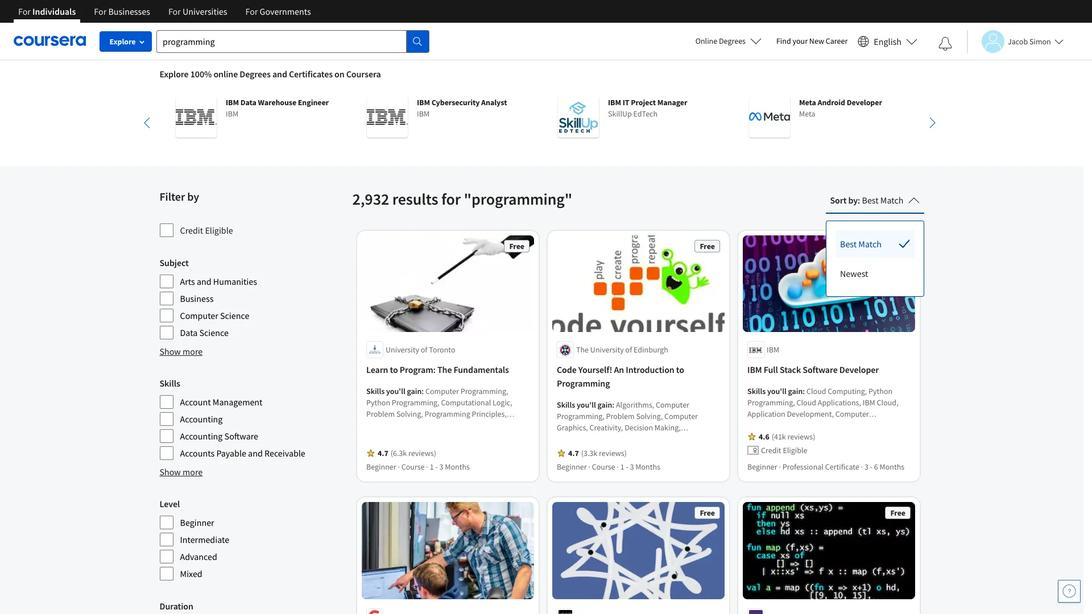 Task type: describe. For each thing, give the bounding box(es) containing it.
account
[[180, 397, 211, 408]]

duration
[[160, 601, 193, 612]]

1 university from the left
[[386, 345, 419, 355]]

2 horizontal spatial gain
[[788, 387, 803, 397]]

more for data
[[183, 346, 203, 357]]

4.6 (41k reviews)
[[759, 432, 816, 443]]

coursera
[[347, 68, 381, 80]]

show more button for data
[[160, 345, 203, 359]]

: right the sort
[[858, 195, 861, 206]]

2,932
[[353, 189, 389, 209]]

data inside ibm data warehouse engineer ibm
[[240, 97, 256, 108]]

level group
[[160, 498, 346, 582]]

newest
[[841, 268, 869, 279]]

skills you'll gain : for code yourself! an introduction to programming
[[557, 400, 616, 411]]

subject
[[160, 257, 189, 269]]

to inside code yourself! an introduction to programming
[[676, 365, 684, 376]]

skills you'll gain : for learn to program: the fundamentals
[[366, 387, 425, 397]]

1 vertical spatial thinking,
[[418, 432, 449, 443]]

engineering,
[[630, 446, 672, 456]]

arts and humanities
[[180, 276, 257, 287]]

science for computer science
[[220, 310, 250, 322]]

receivable
[[265, 448, 306, 459]]

0 vertical spatial best
[[863, 195, 879, 206]]

code
[[557, 365, 577, 376]]

1 horizontal spatial the
[[576, 345, 589, 355]]

data inside subject group
[[180, 327, 198, 339]]

the university of edinburgh
[[576, 345, 669, 355]]

cybersecurity
[[432, 97, 480, 108]]

2 of from the left
[[626, 345, 632, 355]]

ibm data warehouse engineer ibm
[[226, 97, 329, 119]]

programming up techniques,
[[557, 435, 603, 445]]

explore 100% online degrees and certificates on coursera
[[160, 68, 381, 80]]

stack
[[780, 365, 801, 376]]

accounting software
[[180, 431, 258, 442]]

software inside skills group
[[225, 431, 258, 442]]

1 for program:
[[430, 462, 434, 473]]

reviews) for an
[[599, 449, 627, 459]]

arts
[[180, 276, 195, 287]]

mixed
[[180, 569, 203, 580]]

skillup
[[608, 109, 632, 119]]

algorithms, inside computer programming, python programming, computational logic, problem solving, programming principles, computer programming tools, critical thinking, computational thinking, algorithms, mathematics
[[451, 432, 489, 443]]

android
[[818, 97, 846, 108]]

software inside algorithms, computer programming, problem solving, computer graphics, creativity, decision making, programming principles, computer graphic techniques, software engineering, system programming
[[599, 446, 628, 456]]

ibm cybersecurity analyst ibm
[[417, 97, 507, 119]]

degrees
[[240, 68, 271, 80]]

accounting for accounting software
[[180, 431, 223, 442]]

find your new career link
[[771, 34, 854, 48]]

and inside skills group
[[248, 448, 263, 459]]

for for businesses
[[94, 6, 107, 17]]

ibm for ibm cybersecurity analyst ibm
[[417, 97, 430, 108]]

engineer
[[298, 97, 329, 108]]

2 horizontal spatial skills you'll gain :
[[748, 387, 807, 397]]

0 horizontal spatial best
[[841, 239, 857, 250]]

- for the
[[435, 462, 438, 473]]

businesses
[[108, 6, 150, 17]]

full
[[764, 365, 778, 376]]

system
[[673, 446, 698, 456]]

find
[[777, 36, 792, 46]]

intermediate
[[180, 535, 229, 546]]

for for universities
[[168, 6, 181, 17]]

100%
[[190, 68, 212, 80]]

4.6
[[759, 432, 770, 443]]

sort
[[831, 195, 847, 206]]

problem inside algorithms, computer programming, problem solving, computer graphics, creativity, decision making, programming principles, computer graphic techniques, software engineering, system programming
[[606, 412, 635, 422]]

1 of from the left
[[421, 345, 427, 355]]

developer inside meta android developer meta
[[847, 97, 883, 108]]

introduction
[[626, 365, 675, 376]]

your
[[793, 36, 808, 46]]

list box containing best match
[[827, 221, 924, 297]]

warehouse
[[258, 97, 296, 108]]

for individuals
[[18, 6, 76, 17]]

manager
[[658, 97, 688, 108]]

4.7 for code yourself! an introduction to programming
[[568, 449, 579, 459]]

best match
[[841, 239, 882, 250]]

programming, inside algorithms, computer programming, problem solving, computer graphics, creativity, decision making, programming principles, computer graphic techniques, software engineering, system programming
[[557, 412, 605, 422]]

principles, inside computer programming, python programming, computational logic, problem solving, programming principles, computer programming tools, critical thinking, computational thinking, algorithms, mathematics
[[472, 410, 507, 420]]

2 meta from the top
[[799, 109, 816, 119]]

1 vertical spatial programming,
[[392, 398, 439, 408]]

decision
[[625, 423, 653, 433]]

: up creativity,
[[612, 400, 615, 411]]

critical
[[470, 421, 494, 431]]

data science
[[180, 327, 229, 339]]

for for governments
[[246, 6, 258, 17]]

0 vertical spatial match
[[881, 195, 904, 206]]

2 horizontal spatial software
[[803, 365, 838, 376]]

(41k
[[772, 432, 786, 443]]

algorithms, computer programming, problem solving, computer graphics, creativity, decision making, programming principles, computer graphic techniques, software engineering, system programming
[[557, 400, 702, 468]]

(6.3k
[[391, 449, 407, 459]]

1 vertical spatial credit eligible
[[761, 446, 808, 456]]

3 · from the left
[[589, 462, 591, 473]]

filter
[[160, 190, 185, 204]]

3 - from the left
[[870, 462, 873, 473]]

for for individuals
[[18, 6, 31, 17]]

1 for an
[[621, 462, 625, 473]]

0 horizontal spatial credit
[[180, 225, 203, 236]]

new
[[810, 36, 825, 46]]

solving, inside computer programming, python programming, computational logic, problem solving, programming principles, computer programming tools, critical thinking, computational thinking, algorithms, mathematics
[[396, 410, 423, 420]]

months for introduction
[[636, 462, 661, 473]]

2 university from the left
[[590, 345, 624, 355]]

learn to program: the fundamentals
[[366, 365, 509, 376]]

4.7 (6.3k reviews)
[[378, 449, 436, 459]]

university of toronto
[[386, 345, 455, 355]]

4.7 (3.3k reviews)
[[568, 449, 627, 459]]

an
[[614, 365, 624, 376]]

beginner · course · 1 - 3 months for program:
[[366, 462, 470, 473]]

principles, inside algorithms, computer programming, problem solving, computer graphics, creativity, decision making, programming principles, computer graphic techniques, software engineering, system programming
[[604, 435, 639, 445]]

skills up graphics,
[[557, 400, 575, 411]]

graphic
[[676, 435, 702, 445]]

skills up the python
[[366, 387, 385, 397]]

1 horizontal spatial thinking,
[[495, 421, 526, 431]]

governments
[[260, 6, 311, 17]]

beginner · professional certificate · 3 - 6 months
[[748, 462, 905, 473]]

certificates
[[289, 68, 333, 80]]

programming up tools,
[[425, 410, 470, 420]]

6
[[874, 462, 878, 473]]

ibm full stack software developer link
[[748, 363, 911, 377]]

"programming"
[[464, 189, 573, 209]]

meta image
[[749, 97, 790, 138]]

reviews) for program:
[[408, 449, 436, 459]]

show more button for accounts
[[160, 466, 203, 479]]

toronto
[[429, 345, 455, 355]]

to inside "link"
[[390, 365, 398, 376]]

professional
[[783, 462, 824, 473]]

python
[[366, 398, 390, 408]]

0 vertical spatial and
[[273, 68, 287, 80]]

on
[[335, 68, 345, 80]]

by for filter
[[187, 190, 199, 204]]

skills group
[[160, 377, 346, 461]]

universities
[[183, 6, 227, 17]]

code yourself! an introduction to programming
[[557, 365, 684, 390]]

for businesses
[[94, 6, 150, 17]]

certificate
[[825, 462, 860, 473]]

show more for accounts payable and receivable
[[160, 467, 203, 478]]

ibm full stack software developer
[[748, 365, 879, 376]]

by for sort
[[849, 195, 858, 206]]

you'll for code yourself! an introduction to programming
[[577, 400, 596, 411]]



Task type: locate. For each thing, give the bounding box(es) containing it.
0 horizontal spatial by
[[187, 190, 199, 204]]

0 vertical spatial eligible
[[205, 225, 233, 236]]

more down data science
[[183, 346, 203, 357]]

2 show from the top
[[160, 467, 181, 478]]

eligible down 4.6 (41k reviews)
[[783, 446, 808, 456]]

2,932 results for "programming"
[[353, 189, 573, 209]]

show more
[[160, 346, 203, 357], [160, 467, 203, 478]]

4 for from the left
[[246, 6, 258, 17]]

best right the sort
[[863, 195, 879, 206]]

- down 4.7 (3.3k reviews)
[[626, 462, 629, 473]]

4 · from the left
[[617, 462, 619, 473]]

2 for from the left
[[94, 6, 107, 17]]

1 show more from the top
[[160, 346, 203, 357]]

ibm image for ibm cybersecurity analyst ibm
[[367, 97, 408, 138]]

1 horizontal spatial 1
[[621, 462, 625, 473]]

course down 4.7 (3.3k reviews)
[[592, 462, 615, 473]]

algorithms, inside algorithms, computer programming, problem solving, computer graphics, creativity, decision making, programming principles, computer graphic techniques, software engineering, system programming
[[616, 400, 654, 411]]

0 horizontal spatial gain
[[407, 387, 422, 397]]

reviews) for stack
[[788, 432, 816, 443]]

software right stack
[[803, 365, 838, 376]]

2 horizontal spatial reviews)
[[788, 432, 816, 443]]

1 horizontal spatial 4.7
[[568, 449, 579, 459]]

3 left 6
[[865, 462, 869, 473]]

accounting for accounting
[[180, 414, 223, 425]]

by right the sort
[[849, 195, 858, 206]]

1 horizontal spatial computational
[[441, 398, 491, 408]]

logic,
[[493, 398, 512, 408]]

edtech
[[634, 109, 658, 119]]

4.7
[[378, 449, 388, 459], [568, 449, 579, 459]]

0 horizontal spatial 4.7
[[378, 449, 388, 459]]

skills you'll gain : up the python
[[366, 387, 425, 397]]

0 horizontal spatial to
[[390, 365, 398, 376]]

2 1 from the left
[[621, 462, 625, 473]]

1 3 from the left
[[439, 462, 443, 473]]

1 more from the top
[[183, 346, 203, 357]]

1 horizontal spatial software
[[599, 446, 628, 456]]

meta right meta image
[[799, 109, 816, 119]]

0 horizontal spatial months
[[445, 462, 470, 473]]

2 horizontal spatial months
[[880, 462, 905, 473]]

accounting up accounts
[[180, 431, 223, 442]]

4.7 for learn to program: the fundamentals
[[378, 449, 388, 459]]

1 vertical spatial more
[[183, 467, 203, 478]]

show up "level"
[[160, 467, 181, 478]]

credit eligible down 4.6 (41k reviews)
[[761, 446, 808, 456]]

the
[[576, 345, 589, 355], [437, 365, 452, 376]]

· down the (3.3k
[[589, 462, 591, 473]]

0 horizontal spatial computational
[[366, 432, 416, 443]]

1 vertical spatial computational
[[366, 432, 416, 443]]

3 for introduction
[[630, 462, 634, 473]]

None search field
[[157, 30, 430, 53]]

2 horizontal spatial 3
[[865, 462, 869, 473]]

1 horizontal spatial gain
[[598, 400, 612, 411]]

1 horizontal spatial to
[[676, 365, 684, 376]]

software up accounts payable and receivable
[[225, 431, 258, 442]]

individuals
[[32, 6, 76, 17]]

4.7 left (6.3k
[[378, 449, 388, 459]]

beginner · course · 1 - 3 months
[[366, 462, 470, 473], [557, 462, 661, 473]]

course for program:
[[401, 462, 425, 473]]

beginner inside the level group
[[180, 517, 214, 529]]

1 - from the left
[[435, 462, 438, 473]]

0 vertical spatial thinking,
[[495, 421, 526, 431]]

0 horizontal spatial reviews)
[[408, 449, 436, 459]]

creativity,
[[590, 423, 623, 433]]

university up yourself!
[[590, 345, 624, 355]]

for left "governments"
[[246, 6, 258, 17]]

the inside "link"
[[437, 365, 452, 376]]

accounts
[[180, 448, 215, 459]]

1 4.7 from the left
[[378, 449, 388, 459]]

problem up creativity,
[[606, 412, 635, 422]]

1 · from the left
[[398, 462, 400, 473]]

online
[[214, 68, 238, 80]]

ibm image for ibm data warehouse engineer ibm
[[176, 97, 217, 138]]

account management
[[180, 397, 263, 408]]

0 vertical spatial algorithms,
[[616, 400, 654, 411]]

accounting
[[180, 414, 223, 425], [180, 431, 223, 442]]

1 vertical spatial credit
[[761, 446, 782, 456]]

programming, up graphics,
[[557, 412, 605, 422]]

eligible up the arts and humanities at the top of the page
[[205, 225, 233, 236]]

0 horizontal spatial -
[[435, 462, 438, 473]]

skills
[[160, 378, 180, 389], [366, 387, 385, 397], [748, 387, 766, 397], [557, 400, 575, 411]]

0 vertical spatial software
[[803, 365, 838, 376]]

1 vertical spatial show
[[160, 467, 181, 478]]

subject group
[[160, 256, 346, 340]]

gain for to
[[598, 400, 612, 411]]

programming
[[557, 378, 610, 390], [425, 410, 470, 420], [401, 421, 447, 431], [557, 435, 603, 445], [557, 457, 603, 468]]

coursera image
[[14, 32, 86, 50]]

2 horizontal spatial you'll
[[768, 387, 787, 397]]

thinking, down "logic,"
[[495, 421, 526, 431]]

credit down "4.6"
[[761, 446, 782, 456]]

show for data
[[160, 346, 181, 357]]

developer
[[847, 97, 883, 108], [840, 365, 879, 376]]

2 show more button from the top
[[160, 466, 203, 479]]

results
[[393, 189, 439, 209]]

reviews) right the (3.3k
[[599, 449, 627, 459]]

1 vertical spatial data
[[180, 327, 198, 339]]

making,
[[655, 423, 681, 433]]

thinking, down tools,
[[418, 432, 449, 443]]

solving, up decision
[[636, 412, 663, 422]]

1 course from the left
[[401, 462, 425, 473]]

show notifications image
[[939, 37, 953, 51]]

1 vertical spatial developer
[[840, 365, 879, 376]]

computer inside subject group
[[180, 310, 218, 322]]

3 for the
[[439, 462, 443, 473]]

the up yourself!
[[576, 345, 589, 355]]

ibm for ibm full stack software developer
[[748, 365, 762, 376]]

1 to from the left
[[390, 365, 398, 376]]

to right learn
[[390, 365, 398, 376]]

programming down yourself!
[[557, 378, 610, 390]]

science for data science
[[200, 327, 229, 339]]

project
[[631, 97, 656, 108]]

gain down the program:
[[407, 387, 422, 397]]

principles,
[[472, 410, 507, 420], [604, 435, 639, 445]]

banner navigation
[[9, 0, 320, 31]]

1 1 from the left
[[430, 462, 434, 473]]

you'll up graphics,
[[577, 400, 596, 411]]

0 horizontal spatial and
[[197, 276, 212, 287]]

0 horizontal spatial thinking,
[[418, 432, 449, 443]]

2 horizontal spatial and
[[273, 68, 287, 80]]

1 horizontal spatial beginner · course · 1 - 3 months
[[557, 462, 661, 473]]

2 vertical spatial programming,
[[557, 412, 605, 422]]

1 horizontal spatial and
[[248, 448, 263, 459]]

0 vertical spatial the
[[576, 345, 589, 355]]

management
[[213, 397, 263, 408]]

1 vertical spatial eligible
[[783, 446, 808, 456]]

1 for from the left
[[18, 6, 31, 17]]

ibm image
[[176, 97, 217, 138], [367, 97, 408, 138]]

data down computer science at the left of page
[[180, 327, 198, 339]]

course down 4.7 (6.3k reviews)
[[401, 462, 425, 473]]

programming down techniques,
[[557, 457, 603, 468]]

- for introduction
[[626, 462, 629, 473]]

1 horizontal spatial -
[[626, 462, 629, 473]]

ibm for ibm it project manager skillup edtech
[[608, 97, 621, 108]]

english
[[875, 36, 902, 47]]

0 horizontal spatial solving,
[[396, 410, 423, 420]]

beginner up intermediate
[[180, 517, 214, 529]]

credit down filter by in the left of the page
[[180, 225, 203, 236]]

tools,
[[449, 421, 468, 431]]

1 ibm image from the left
[[176, 97, 217, 138]]

mathematics
[[366, 444, 409, 454]]

3 down computer programming, python programming, computational logic, problem solving, programming principles, computer programming tools, critical thinking, computational thinking, algorithms, mathematics
[[439, 462, 443, 473]]

ibm
[[226, 97, 239, 108], [417, 97, 430, 108], [608, 97, 621, 108], [226, 109, 238, 119], [417, 109, 430, 119], [767, 345, 780, 355], [748, 365, 762, 376]]

1 horizontal spatial you'll
[[577, 400, 596, 411]]

algorithms, down tools,
[[451, 432, 489, 443]]

business
[[180, 293, 214, 305]]

2 ibm image from the left
[[367, 97, 408, 138]]

skills up account
[[160, 378, 180, 389]]

match up newest
[[859, 239, 882, 250]]

skills you'll gain : down full
[[748, 387, 807, 397]]

beginner · course · 1 - 3 months for an
[[557, 462, 661, 473]]

programming inside code yourself! an introduction to programming
[[557, 378, 610, 390]]

5 · from the left
[[779, 462, 781, 473]]

2 horizontal spatial -
[[870, 462, 873, 473]]

2 accounting from the top
[[180, 431, 223, 442]]

and inside subject group
[[197, 276, 212, 287]]

for governments
[[246, 6, 311, 17]]

techniques,
[[557, 446, 597, 456]]

2 horizontal spatial programming,
[[557, 412, 605, 422]]

1 horizontal spatial best
[[863, 195, 879, 206]]

1 show from the top
[[160, 346, 181, 357]]

2 show more from the top
[[160, 467, 203, 478]]

2 · from the left
[[426, 462, 428, 473]]

beginner down techniques,
[[557, 462, 587, 473]]

1 horizontal spatial eligible
[[783, 446, 808, 456]]

best
[[863, 195, 879, 206], [841, 239, 857, 250]]

science down computer science at the left of page
[[200, 327, 229, 339]]

1 down 4.7 (3.3k reviews)
[[621, 462, 625, 473]]

beginner down mathematics
[[366, 462, 396, 473]]

computer science
[[180, 310, 250, 322]]

3 3 from the left
[[865, 462, 869, 473]]

to
[[390, 365, 398, 376], [676, 365, 684, 376]]

science down humanities
[[220, 310, 250, 322]]

show more button
[[160, 345, 203, 359], [160, 466, 203, 479]]

months down tools,
[[445, 462, 470, 473]]

1 accounting from the top
[[180, 414, 223, 425]]

0 horizontal spatial course
[[401, 462, 425, 473]]

show
[[160, 346, 181, 357], [160, 467, 181, 478]]

you'll
[[386, 387, 405, 397], [768, 387, 787, 397], [577, 400, 596, 411]]

explore
[[160, 68, 189, 80]]

you'll down full
[[768, 387, 787, 397]]

1 beginner · course · 1 - 3 months from the left
[[366, 462, 470, 473]]

3
[[439, 462, 443, 473], [630, 462, 634, 473], [865, 462, 869, 473]]

0 vertical spatial programming,
[[461, 387, 508, 397]]

sort by : best match
[[831, 195, 904, 206]]

analyst
[[481, 97, 507, 108]]

1 horizontal spatial credit eligible
[[761, 446, 808, 456]]

reviews) right (6.3k
[[408, 449, 436, 459]]

algorithms, up decision
[[616, 400, 654, 411]]

and right payable on the left bottom of the page
[[248, 448, 263, 459]]

fundamentals
[[454, 365, 509, 376]]

of left edinburgh
[[626, 345, 632, 355]]

accounts payable and receivable
[[180, 448, 306, 459]]

0 vertical spatial accounting
[[180, 414, 223, 425]]

ibm it project manager skillup edtech
[[608, 97, 688, 119]]

skillup edtech image
[[558, 97, 599, 138]]

1 vertical spatial show more
[[160, 467, 203, 478]]

1 vertical spatial and
[[197, 276, 212, 287]]

show more button down accounts
[[160, 466, 203, 479]]

0 vertical spatial developer
[[847, 97, 883, 108]]

3 months from the left
[[880, 462, 905, 473]]

0 horizontal spatial eligible
[[205, 225, 233, 236]]

-
[[435, 462, 438, 473], [626, 462, 629, 473], [870, 462, 873, 473]]

advanced
[[180, 552, 217, 563]]

1 horizontal spatial algorithms,
[[616, 400, 654, 411]]

1 vertical spatial science
[[200, 327, 229, 339]]

1 horizontal spatial ibm image
[[367, 97, 408, 138]]

match right the sort
[[881, 195, 904, 206]]

ibm inside ibm it project manager skillup edtech
[[608, 97, 621, 108]]

ibm image down 100%
[[176, 97, 217, 138]]

0 horizontal spatial software
[[225, 431, 258, 442]]

0 horizontal spatial algorithms,
[[451, 432, 489, 443]]

ibm for ibm
[[767, 345, 780, 355]]

:
[[858, 195, 861, 206], [422, 387, 424, 397], [803, 387, 805, 397], [612, 400, 615, 411]]

1 horizontal spatial data
[[240, 97, 256, 108]]

by
[[187, 190, 199, 204], [849, 195, 858, 206]]

university up the program:
[[386, 345, 419, 355]]

0 horizontal spatial you'll
[[386, 387, 405, 397]]

0 vertical spatial credit eligible
[[180, 225, 233, 236]]

help center image
[[1063, 585, 1077, 599]]

2 vertical spatial and
[[248, 448, 263, 459]]

show more for data science
[[160, 346, 203, 357]]

(3.3k
[[581, 449, 598, 459]]

reviews) right "(41k"
[[788, 432, 816, 443]]

programming up 4.7 (6.3k reviews)
[[401, 421, 447, 431]]

2 to from the left
[[676, 365, 684, 376]]

course
[[401, 462, 425, 473], [592, 462, 615, 473]]

1 horizontal spatial problem
[[606, 412, 635, 422]]

more for accounts
[[183, 467, 203, 478]]

1 vertical spatial accounting
[[180, 431, 223, 442]]

credit eligible down filter by in the left of the page
[[180, 225, 233, 236]]

1 meta from the top
[[799, 97, 816, 108]]

gain for fundamentals
[[407, 387, 422, 397]]

2 vertical spatial software
[[599, 446, 628, 456]]

0 vertical spatial meta
[[799, 97, 816, 108]]

principles, up critical
[[472, 410, 507, 420]]

show more button down data science
[[160, 345, 203, 359]]

0 horizontal spatial beginner · course · 1 - 3 months
[[366, 462, 470, 473]]

show down data science
[[160, 346, 181, 357]]

programming,
[[461, 387, 508, 397], [392, 398, 439, 408], [557, 412, 605, 422]]

and right degrees
[[273, 68, 287, 80]]

learn to program: the fundamentals link
[[366, 363, 530, 377]]

the down toronto
[[437, 365, 452, 376]]

0 horizontal spatial skills you'll gain :
[[366, 387, 425, 397]]

programming, up "logic,"
[[461, 387, 508, 397]]

computer programming, python programming, computational logic, problem solving, programming principles, computer programming tools, critical thinking, computational thinking, algorithms, mathematics
[[366, 387, 526, 454]]

0 horizontal spatial problem
[[366, 410, 395, 420]]

meta left android
[[799, 97, 816, 108]]

2 months from the left
[[636, 462, 661, 473]]

ibm for ibm data warehouse engineer ibm
[[226, 97, 239, 108]]

1 vertical spatial match
[[859, 239, 882, 250]]

data
[[240, 97, 256, 108], [180, 327, 198, 339]]

2 3 from the left
[[630, 462, 634, 473]]

for left individuals at the left of page
[[18, 6, 31, 17]]

problem down the python
[[366, 410, 395, 420]]

learn
[[366, 365, 388, 376]]

0 vertical spatial computational
[[441, 398, 491, 408]]

humanities
[[213, 276, 257, 287]]

accounting down account
[[180, 414, 223, 425]]

months for the
[[445, 462, 470, 473]]

1 horizontal spatial reviews)
[[599, 449, 627, 459]]

solving, inside algorithms, computer programming, problem solving, computer graphics, creativity, decision making, programming principles, computer graphic techniques, software engineering, system programming
[[636, 412, 663, 422]]

0 horizontal spatial of
[[421, 345, 427, 355]]

1 horizontal spatial course
[[592, 462, 615, 473]]

science
[[220, 310, 250, 322], [200, 327, 229, 339]]

solving, up 4.7 (6.3k reviews)
[[396, 410, 423, 420]]

· left professional
[[779, 462, 781, 473]]

it
[[623, 97, 630, 108]]

edinburgh
[[634, 345, 669, 355]]

skills you'll gain : up graphics,
[[557, 400, 616, 411]]

1 horizontal spatial skills you'll gain :
[[557, 400, 616, 411]]

· down 4.7 (6.3k reviews)
[[426, 462, 428, 473]]

2 more from the top
[[183, 467, 203, 478]]

0 vertical spatial science
[[220, 310, 250, 322]]

for universities
[[168, 6, 227, 17]]

1 horizontal spatial of
[[626, 345, 632, 355]]

2 4.7 from the left
[[568, 449, 579, 459]]

more
[[183, 346, 203, 357], [183, 467, 203, 478]]

you'll for learn to program: the fundamentals
[[386, 387, 405, 397]]

0 vertical spatial show
[[160, 346, 181, 357]]

best up newest
[[841, 239, 857, 250]]

program:
[[400, 365, 436, 376]]

0 vertical spatial credit
[[180, 225, 203, 236]]

2 course from the left
[[592, 462, 615, 473]]

0 horizontal spatial university
[[386, 345, 419, 355]]

of
[[421, 345, 427, 355], [626, 345, 632, 355]]

beginner
[[366, 462, 396, 473], [557, 462, 587, 473], [748, 462, 778, 473], [180, 517, 214, 529]]

1 horizontal spatial solving,
[[636, 412, 663, 422]]

: down the program:
[[422, 387, 424, 397]]

1 horizontal spatial credit
[[761, 446, 782, 456]]

data left warehouse
[[240, 97, 256, 108]]

find your new career
[[777, 36, 848, 46]]

meta android developer meta
[[799, 97, 883, 119]]

4.7 left the (3.3k
[[568, 449, 579, 459]]

filter by
[[160, 190, 199, 204]]

1 horizontal spatial programming,
[[461, 387, 508, 397]]

1 vertical spatial meta
[[799, 109, 816, 119]]

6 · from the left
[[861, 462, 863, 473]]

for left universities
[[168, 6, 181, 17]]

by right 'filter'
[[187, 190, 199, 204]]

problem inside computer programming, python programming, computational logic, problem solving, programming principles, computer programming tools, critical thinking, computational thinking, algorithms, mathematics
[[366, 410, 395, 420]]

skills you'll gain :
[[366, 387, 425, 397], [748, 387, 807, 397], [557, 400, 616, 411]]

ibm image down coursera
[[367, 97, 408, 138]]

course for an
[[592, 462, 615, 473]]

1 down 4.7 (6.3k reviews)
[[430, 462, 434, 473]]

· down 4.7 (3.3k reviews)
[[617, 462, 619, 473]]

0 horizontal spatial 1
[[430, 462, 434, 473]]

1 vertical spatial principles,
[[604, 435, 639, 445]]

programming, down the program:
[[392, 398, 439, 408]]

1 vertical spatial the
[[437, 365, 452, 376]]

software down creativity,
[[599, 446, 628, 456]]

: down ibm full stack software developer
[[803, 387, 805, 397]]

2 beginner · course · 1 - 3 months from the left
[[557, 462, 661, 473]]

of left toronto
[[421, 345, 427, 355]]

skills inside group
[[160, 378, 180, 389]]

for left businesses at the left
[[94, 6, 107, 17]]

· left 6
[[861, 462, 863, 473]]

0 horizontal spatial credit eligible
[[180, 225, 233, 236]]

1 show more button from the top
[[160, 345, 203, 359]]

1 months from the left
[[445, 462, 470, 473]]

free
[[509, 241, 525, 252], [700, 241, 715, 252], [700, 509, 715, 519], [891, 509, 906, 519]]

· down (6.3k
[[398, 462, 400, 473]]

and right the arts
[[197, 276, 212, 287]]

gain down stack
[[788, 387, 803, 397]]

1 vertical spatial best
[[841, 239, 857, 250]]

skills down full
[[748, 387, 766, 397]]

english button
[[854, 23, 923, 60]]

list box
[[827, 221, 924, 297]]

show for accounts
[[160, 467, 181, 478]]

computational up mathematics
[[366, 432, 416, 443]]

2 - from the left
[[626, 462, 629, 473]]

3 for from the left
[[168, 6, 181, 17]]

beginner down "4.6"
[[748, 462, 778, 473]]

show more down accounts
[[160, 467, 203, 478]]

to right introduction
[[676, 365, 684, 376]]

1 horizontal spatial principles,
[[604, 435, 639, 445]]



Task type: vqa. For each thing, say whether or not it's contained in the screenshot.


